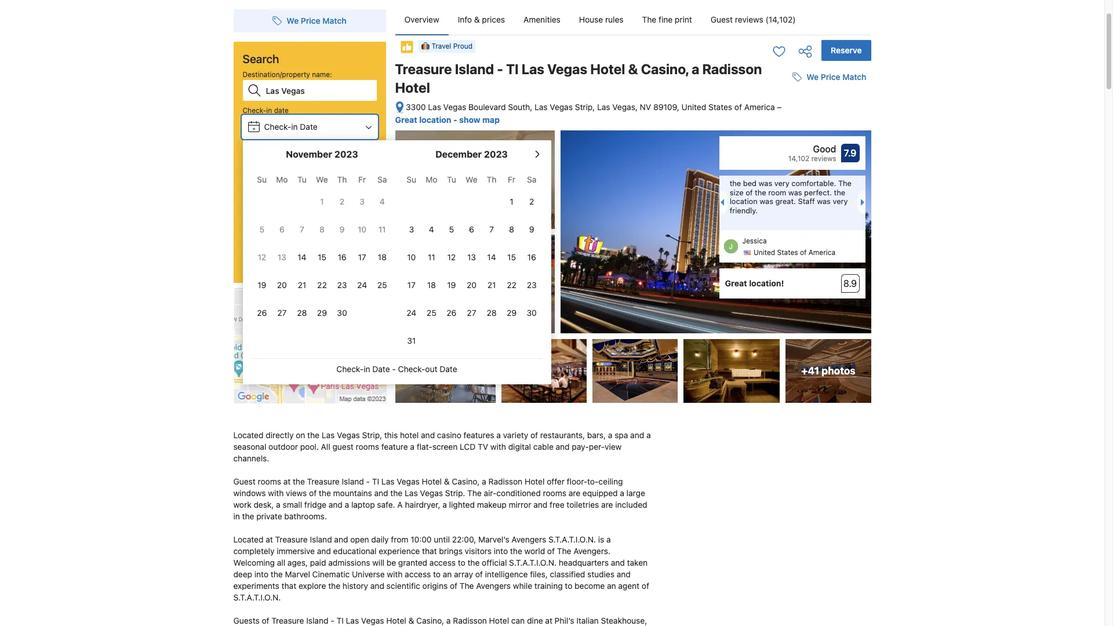 Task type: vqa. For each thing, say whether or not it's contained in the screenshot.


Task type: describe. For each thing, give the bounding box(es) containing it.
small
[[283, 500, 302, 510]]

of right array
[[475, 569, 483, 579]]

nv
[[640, 102, 651, 112]]

–
[[777, 102, 782, 112]]

vegas,
[[612, 102, 638, 112]]

1 horizontal spatial an
[[607, 581, 616, 591]]

comfortable.
[[792, 179, 836, 188]]

i'm traveling for work
[[253, 224, 322, 233]]

30 for 30 option
[[337, 308, 347, 318]]

friendly.
[[730, 206, 758, 215]]

1 horizontal spatial we price match button
[[788, 67, 871, 88]]

23 for 23 november 2023 checkbox
[[337, 280, 347, 290]]

the right perfect.
[[834, 188, 845, 197]]

lighted
[[449, 500, 475, 510]]

strip, inside located directly on the las vegas strip, this hotel and casino features a variety of restaurants, bars, a spa and a seasonal outdoor pool. all guest rooms feature a flat-screen lcd tv with digital cable and pay-per-view channels. guest rooms at the treasure island - ti las vegas hotel & casino, a radisson hotel offer floor-to-ceiling windows with views of the mountains and the las vegas strip. the air-conditioned rooms are equipped a large work desk, a small fridge and a laptop safe. a hairdryer, a lighted makeup mirror and free toiletries are included in the private bathrooms. located at treasure island and open daily from 10:00 until 22:00, marvel's avengers s.t.a.t.i.o.n. is a completely immersive and educational experience that brings visitors into the world of the avengers. welcoming all ages, paid admissions will be granted access to the official s.t.a.t.i.o.n. headquarters and taken deep into the marvel cinematic universe with access to an array of intelligence files, classified studies and experiments that explore the history and scientific origins of the avengers while training to become an agent of s.t.a.t.i.o.n. guests of treasure island - ti las vegas hotel & casino, a radisson hotel can dine at phil's italia
[[362, 430, 382, 440]]

all
[[321, 442, 330, 452]]

1 horizontal spatial states
[[777, 248, 798, 257]]

23 for "23 december 2023" option
[[527, 280, 537, 290]]

vegas inside treasure island - ti las vegas hotel & casino, a radisson hotel
[[547, 61, 587, 77]]

1 vertical spatial casino,
[[452, 477, 480, 487]]

4 November 2023 checkbox
[[372, 189, 392, 215]]

treasure right guests
[[272, 616, 304, 626]]

located directly on the las vegas strip, this hotel and casino features a variety of restaurants, bars, a spa and a seasonal outdoor pool. all guest rooms feature a flat-screen lcd tv with digital cable and pay-per-view channels. guest rooms at the treasure island - ti las vegas hotel & casino, a radisson hotel offer floor-to-ceiling windows with views of the mountains and the las vegas strip. the air-conditioned rooms are equipped a large work desk, a small fridge and a laptop safe. a hairdryer, a lighted makeup mirror and free toiletries are included in the private bathrooms. located at treasure island and open daily from 10:00 until 22:00, marvel's avengers s.t.a.t.i.o.n. is a completely immersive and educational experience that brings visitors into the world of the avengers. welcoming all ages, paid admissions will be granted access to the official s.t.a.t.i.o.n. headquarters and taken deep into the marvel cinematic universe with access to an array of intelligence files, classified studies and experiments that explore the history and scientific origins of the avengers while training to become an agent of s.t.a.t.i.o.n. guests of treasure island - ti las vegas hotel & casino, a radisson hotel can dine at phil's italia
[[233, 430, 656, 626]]

19 November 2023 checkbox
[[252, 273, 272, 298]]

of right agent
[[642, 581, 649, 591]]

casino
[[437, 430, 461, 440]]

bed
[[743, 179, 757, 188]]

2 vertical spatial to
[[565, 581, 573, 591]]

of down 'staff'
[[800, 248, 807, 257]]

hairdryer,
[[405, 500, 440, 510]]

casino, inside treasure island - ti las vegas hotel & casino, a radisson hotel
[[641, 61, 689, 77]]

1 vertical spatial that
[[282, 581, 296, 591]]

0 horizontal spatial at
[[266, 535, 273, 545]]

show
[[284, 351, 305, 361]]

24 December 2023 checkbox
[[402, 300, 422, 326]]

21 November 2023 checkbox
[[292, 273, 312, 298]]

immersive
[[277, 546, 315, 556]]

0 horizontal spatial rooms
[[258, 477, 281, 487]]

was right bed
[[759, 179, 772, 188]]

26 for 26 checkbox
[[257, 308, 267, 318]]

1 inside 2 adults · 0 children · 1 room button
[[328, 186, 332, 195]]

in inside located directly on the las vegas strip, this hotel and casino features a variety of restaurants, bars, a spa and a seasonal outdoor pool. all guest rooms feature a flat-screen lcd tv with digital cable and pay-per-view channels. guest rooms at the treasure island - ti las vegas hotel & casino, a radisson hotel offer floor-to-ceiling windows with views of the mountains and the las vegas strip. the air-conditioned rooms are equipped a large work desk, a small fridge and a laptop safe. a hairdryer, a lighted makeup mirror and free toiletries are included in the private bathrooms. located at treasure island and open daily from 10:00 until 22:00, marvel's avengers s.t.a.t.i.o.n. is a completely immersive and educational experience that brings visitors into the world of the avengers. welcoming all ages, paid admissions will be granted access to the official s.t.a.t.i.o.n. headquarters and taken deep into the marvel cinematic universe with access to an array of intelligence files, classified studies and experiments that explore the history and scientific origins of the avengers while training to become an agent of s.t.a.t.i.o.n. guests of treasure island - ti las vegas hotel & casino, a radisson hotel can dine at phil's italia
[[233, 511, 240, 521]]

will
[[372, 558, 384, 568]]

world
[[525, 546, 545, 556]]

18 December 2023 checkbox
[[422, 273, 442, 298]]

17 for 17 checkbox
[[407, 280, 416, 290]]

1 horizontal spatial guest
[[711, 14, 733, 24]]

a inside treasure island - ti las vegas hotel & casino, a radisson hotel
[[692, 61, 700, 77]]

was right 'staff'
[[817, 197, 831, 206]]

2 for november
[[340, 197, 345, 206]]

8 December 2023 checkbox
[[502, 217, 522, 242]]

7 December 2023 checkbox
[[482, 217, 502, 242]]

scored 7.9 element
[[841, 144, 860, 162]]

travel
[[432, 42, 451, 51]]

and left taken at the right bottom
[[611, 558, 625, 568]]

on inside search section
[[308, 351, 317, 361]]

vegas up great location - show map button
[[443, 102, 466, 112]]

was left perfect.
[[789, 188, 802, 197]]

taken
[[627, 558, 648, 568]]

phil's
[[555, 616, 574, 626]]

guests
[[233, 616, 260, 626]]

of up fridge
[[309, 488, 317, 498]]

las up hairdryer,
[[405, 488, 418, 498]]

completely
[[233, 546, 275, 556]]

1 vertical spatial united
[[754, 248, 775, 257]]

hotel down scientific
[[386, 616, 406, 626]]

3300
[[406, 102, 426, 112]]

- inside treasure island - ti las vegas hotel & casino, a radisson hotel
[[497, 61, 503, 77]]

24 November 2023 checkbox
[[352, 273, 372, 298]]

0 horizontal spatial avengers
[[476, 581, 511, 591]]

educational
[[333, 546, 377, 556]]

the up fridge
[[319, 488, 331, 498]]

4 December 2023 checkbox
[[422, 217, 442, 242]]

prices
[[482, 14, 505, 24]]

check-in date - check-out date
[[337, 364, 457, 374]]

28 for 28 november 2023 option
[[297, 308, 307, 318]]

included
[[615, 500, 647, 510]]

the up views
[[293, 477, 305, 487]]

next image
[[861, 199, 868, 206]]

size
[[730, 188, 744, 197]]

21 for 21 option
[[298, 280, 306, 290]]

mo for november
[[276, 175, 288, 184]]

1 vertical spatial 25
[[427, 308, 436, 318]]

and up the flat-
[[421, 430, 435, 440]]

0 horizontal spatial 25
[[377, 280, 387, 290]]

+
[[252, 125, 256, 132]]

15 December 2023 checkbox
[[502, 245, 522, 270]]

las up great location - show map button
[[428, 102, 441, 112]]

26 for 26 "checkbox"
[[447, 308, 457, 318]]

a left small
[[276, 500, 281, 510]]

in for check-in date - check-out date
[[364, 364, 370, 374]]

vegas up guest
[[337, 430, 360, 440]]

0 vertical spatial are
[[569, 488, 580, 498]]

overview
[[404, 14, 439, 24]]

1 vertical spatial access
[[405, 569, 431, 579]]

check- for check-out date
[[243, 141, 266, 150]]

avengers.
[[574, 546, 611, 556]]

17 for 17 checkbox
[[358, 252, 366, 262]]

1 horizontal spatial to
[[458, 558, 465, 568]]

island down the explore
[[306, 616, 328, 626]]

brings
[[439, 546, 463, 556]]

a down hotel
[[410, 442, 415, 452]]

25 November 2023 checkbox
[[372, 273, 392, 298]]

show
[[459, 115, 480, 125]]

and right 'spa'
[[630, 430, 644, 440]]

4 for 4 'checkbox'
[[429, 224, 434, 234]]

11 December 2023 checkbox
[[422, 245, 442, 270]]

1 horizontal spatial avengers
[[512, 535, 546, 545]]

28 for 28 checkbox
[[487, 308, 497, 318]]

7 for 7 november 2023 option
[[300, 224, 304, 234]]

14 for 14 option
[[298, 252, 306, 262]]

the down visitors
[[468, 558, 480, 568]]

the down array
[[460, 581, 474, 591]]

0 horizontal spatial very
[[775, 179, 790, 188]]

of right world
[[547, 546, 555, 556]]

27 for 27 checkbox
[[467, 308, 476, 318]]

hotel up the vegas,
[[590, 61, 625, 77]]

26 December 2023 checkbox
[[442, 300, 462, 326]]

and up safe.
[[374, 488, 388, 498]]

a up air-
[[482, 477, 486, 487]]

8 for 8 december 2023 checkbox
[[509, 224, 514, 234]]

guest reviews (14,102)
[[711, 14, 796, 24]]

1 December 2023 checkbox
[[502, 189, 522, 215]]

of up cable
[[531, 430, 538, 440]]

17 December 2023 checkbox
[[402, 273, 422, 298]]

vegas up the a
[[397, 477, 420, 487]]

photos
[[822, 365, 856, 377]]

united states of america
[[754, 248, 836, 257]]

explore
[[299, 581, 326, 591]]

0 vertical spatial s.t.a.t.i.o.n.
[[549, 535, 596, 545]]

cable
[[533, 442, 554, 452]]

21 December 2023 checkbox
[[482, 273, 502, 298]]

a left 'spa'
[[608, 430, 613, 440]]

2 vertical spatial out
[[425, 364, 437, 374]]

1 horizontal spatial very
[[833, 197, 848, 206]]

can
[[511, 616, 525, 626]]

the down desk,
[[242, 511, 254, 521]]

all
[[277, 558, 285, 568]]

28 November 2023 checkbox
[[292, 300, 312, 326]]

the down all
[[271, 569, 283, 579]]

private
[[256, 511, 282, 521]]

23 December 2023 checkbox
[[522, 273, 542, 298]]

we price match for we price match dropdown button inside the search section
[[287, 16, 347, 26]]

the left world
[[510, 546, 522, 556]]

house rules link
[[570, 5, 633, 35]]

valign  initial image
[[400, 40, 414, 54]]

pool.
[[300, 442, 319, 452]]

date for check-out date
[[306, 157, 323, 166]]

12 for 12 'checkbox'
[[258, 252, 266, 262]]

the up the a
[[390, 488, 403, 498]]

2 adults · 0 children · 1 room button
[[243, 180, 377, 202]]

strip.
[[445, 488, 465, 498]]

a right 'spa'
[[647, 430, 651, 440]]

20 for 20 november 2023 checkbox
[[277, 280, 287, 290]]

reviews inside good 14,102 reviews
[[812, 154, 836, 163]]

22 for 22 november 2023 option
[[317, 280, 327, 290]]

0 vertical spatial search
[[243, 52, 279, 66]]

1 horizontal spatial radisson
[[489, 477, 523, 487]]

rated good element
[[725, 142, 836, 156]]

grid for december
[[402, 168, 542, 354]]

2 vertical spatial with
[[387, 569, 403, 579]]

destination/property
[[243, 70, 310, 79]]

universe
[[352, 569, 385, 579]]

show on map
[[284, 351, 336, 361]]

the left air-
[[467, 488, 482, 498]]

ceiling
[[599, 477, 623, 487]]

29 for 29 november 2023 checkbox
[[317, 308, 327, 318]]

check- for check-in date
[[243, 106, 266, 115]]

and up the paid
[[317, 546, 331, 556]]

0 horizontal spatial radisson
[[453, 616, 487, 626]]

check-out date
[[264, 157, 323, 166]]

and down universe
[[370, 581, 384, 591]]

1 November 2023 checkbox
[[312, 189, 332, 215]]

22 November 2023 checkbox
[[312, 273, 332, 298]]

directly
[[266, 430, 294, 440]]

13 December 2023 checkbox
[[462, 245, 482, 270]]

was left 'great.'
[[760, 197, 773, 206]]

a down strip.
[[443, 500, 447, 510]]

ti inside treasure island - ti las vegas hotel & casino, a radisson hotel
[[506, 61, 519, 77]]

a left large
[[620, 488, 624, 498]]

vegas down treasure island - ti las vegas hotel & casino, a radisson hotel
[[550, 102, 573, 112]]

seasonal
[[233, 442, 266, 452]]

a down mountains
[[345, 500, 349, 510]]

31
[[407, 336, 416, 346]]

the down cinematic
[[328, 581, 340, 591]]

7 November 2023 checkbox
[[292, 217, 312, 242]]

guest inside located directly on the las vegas strip, this hotel and casino features a variety of restaurants, bars, a spa and a seasonal outdoor pool. all guest rooms feature a flat-screen lcd tv with digital cable and pay-per-view channels. guest rooms at the treasure island - ti las vegas hotel & casino, a radisson hotel offer floor-to-ceiling windows with views of the mountains and the las vegas strip. the air-conditioned rooms are equipped a large work desk, a small fridge and a laptop safe. a hairdryer, a lighted makeup mirror and free toiletries are included in the private bathrooms. located at treasure island and open daily from 10:00 until 22:00, marvel's avengers s.t.a.t.i.o.n. is a completely immersive and educational experience that brings visitors into the world of the avengers. welcoming all ages, paid admissions will be granted access to the official s.t.a.t.i.o.n. headquarters and taken deep into the marvel cinematic universe with access to an array of intelligence files, classified studies and experiments that explore the history and scientific origins of the avengers while training to become an agent of s.t.a.t.i.o.n. guests of treasure island - ti las vegas hotel & casino, a radisson hotel can dine at phil's italia
[[233, 477, 256, 487]]

i'm
[[253, 224, 263, 233]]

1 vertical spatial great
[[725, 278, 747, 288]]

1 horizontal spatial america
[[809, 248, 836, 257]]

island up the paid
[[310, 535, 332, 545]]

1 horizontal spatial that
[[422, 546, 437, 556]]

2 vertical spatial s.t.a.t.i.o.n.
[[233, 593, 281, 603]]

las left the vegas,
[[597, 102, 610, 112]]

28 December 2023 checkbox
[[482, 300, 502, 326]]

click to open map view image
[[395, 101, 404, 114]]

radisson inside treasure island - ti las vegas hotel & casino, a radisson hotel
[[702, 61, 762, 77]]

9 November 2023 checkbox
[[332, 217, 352, 242]]

the right size
[[755, 188, 766, 197]]

offer
[[547, 477, 565, 487]]

9 December 2023 checkbox
[[522, 217, 542, 242]]

& inside treasure island - ti las vegas hotel & casino, a radisson hotel
[[628, 61, 638, 77]]

island up mountains
[[342, 477, 364, 487]]

a down origins
[[446, 616, 451, 626]]

welcoming
[[233, 558, 275, 568]]

7.9
[[844, 148, 857, 158]]

treasure inside treasure island - ti las vegas hotel & casino, a radisson hotel
[[395, 61, 452, 77]]

2 16 from the left
[[527, 252, 536, 262]]

this
[[384, 430, 398, 440]]

30 for 30 december 2023 'option' on the left of the page
[[527, 308, 537, 318]]

las right south,
[[535, 102, 548, 112]]

screen
[[432, 442, 458, 452]]

price for we price match dropdown button inside the search section
[[301, 16, 320, 26]]

0 vertical spatial with
[[490, 442, 506, 452]]

in for check-in date
[[266, 106, 272, 115]]

las inside treasure island - ti las vegas hotel & casino, a radisson hotel
[[522, 61, 544, 77]]

studies
[[587, 569, 615, 579]]

10 December 2023 checkbox
[[402, 245, 422, 270]]

3 for 3 option
[[360, 197, 365, 206]]

& right info
[[474, 14, 480, 24]]

staff
[[798, 197, 815, 206]]

admissions
[[328, 558, 370, 568]]

of right guests
[[262, 616, 269, 626]]

26 November 2023 checkbox
[[252, 300, 272, 326]]

15 November 2023 checkbox
[[312, 245, 332, 270]]

previous image
[[717, 199, 724, 206]]

10:00
[[411, 535, 432, 545]]

hotel up the conditioned at the bottom of page
[[525, 477, 545, 487]]

check- down 31 december 2023 checkbox
[[398, 364, 425, 374]]

adults
[[255, 186, 278, 195]]

and up agent
[[617, 569, 631, 579]]

22:00,
[[452, 535, 476, 545]]

(14,102)
[[766, 14, 796, 24]]

treasure up fridge
[[307, 477, 340, 487]]

the fine print
[[642, 14, 692, 24]]

info
[[458, 14, 472, 24]]

2 horizontal spatial at
[[545, 616, 553, 626]]

th for november
[[337, 175, 347, 184]]

array
[[454, 569, 473, 579]]

0 vertical spatial an
[[443, 569, 452, 579]]

3 December 2023 checkbox
[[402, 217, 422, 242]]

2 · from the left
[[324, 186, 326, 195]]

spa
[[615, 430, 628, 440]]

pay-
[[572, 442, 589, 452]]

0 horizontal spatial casino,
[[416, 616, 444, 626]]

0 horizontal spatial ti
[[337, 616, 344, 626]]

and left free at bottom
[[534, 500, 548, 510]]

31 December 2023 checkbox
[[402, 328, 422, 354]]

11 November 2023 checkbox
[[372, 217, 392, 242]]

las up all
[[322, 430, 335, 440]]

a left variety
[[497, 430, 501, 440]]

check-in date
[[243, 106, 289, 115]]

united inside 3300 las vegas boulevard south, las vegas strip, las vegas, nv 89109, united states of america – great location - show map
[[682, 102, 706, 112]]

out for date
[[291, 157, 303, 166]]

1 horizontal spatial match
[[843, 72, 867, 82]]

outdoor
[[269, 442, 298, 452]]

location inside the bed was very comfortable. the size of the room was perfect. the location was great.  staff was very friendly.
[[730, 197, 758, 206]]

24 for 24 option
[[407, 308, 416, 318]]

become
[[575, 581, 605, 591]]

while
[[513, 581, 532, 591]]

20 for 20 december 2023 checkbox
[[467, 280, 477, 290]]

reviews inside guest reviews (14,102) link
[[735, 14, 763, 24]]

0 horizontal spatial to
[[433, 569, 441, 579]]



Task type: locate. For each thing, give the bounding box(es) containing it.
restaurants,
[[540, 430, 585, 440]]

view
[[605, 442, 622, 452]]

1 mo from the left
[[276, 175, 288, 184]]

island inside treasure island - ti las vegas hotel & casino, a radisson hotel
[[455, 61, 494, 77]]

2 22 from the left
[[507, 280, 517, 290]]

19 for 19 december 2023 option
[[447, 280, 456, 290]]

1 horizontal spatial price
[[821, 72, 841, 82]]

1 horizontal spatial at
[[283, 477, 291, 487]]

21
[[298, 280, 306, 290], [487, 280, 496, 290]]

0 horizontal spatial 11
[[379, 224, 386, 234]]

19 for 19 november 2023 option
[[258, 280, 266, 290]]

0 vertical spatial located
[[233, 430, 264, 440]]

16 right 15 'option'
[[527, 252, 536, 262]]

1 vertical spatial we price match
[[807, 72, 867, 82]]

1 6 from the left
[[279, 224, 285, 234]]

0 vertical spatial work
[[306, 224, 322, 233]]

states inside 3300 las vegas boulevard south, las vegas strip, las vegas, nv 89109, united states of america – great location - show map
[[709, 102, 732, 112]]

1 23 from the left
[[337, 280, 347, 290]]

2 vertical spatial at
[[545, 616, 553, 626]]

0 vertical spatial radisson
[[702, 61, 762, 77]]

2 located from the top
[[233, 535, 264, 545]]

sa up "2" 'checkbox' at the top
[[527, 175, 537, 184]]

1 vertical spatial with
[[268, 488, 284, 498]]

1 2023 from the left
[[334, 149, 358, 159]]

1 15 from the left
[[318, 252, 326, 262]]

5 November 2023 checkbox
[[252, 217, 272, 242]]

2 6 from the left
[[469, 224, 474, 234]]

1 horizontal spatial 22
[[507, 280, 517, 290]]

vegas up hairdryer,
[[420, 488, 443, 498]]

1
[[328, 186, 332, 195], [320, 197, 324, 206], [510, 197, 514, 206]]

house
[[579, 14, 603, 24]]

match inside search section
[[323, 16, 347, 26]]

toiletries
[[567, 500, 599, 510]]

the left bed
[[730, 179, 741, 188]]

that down 10:00
[[422, 546, 437, 556]]

2 sa from the left
[[527, 175, 537, 184]]

15 right 14 option
[[318, 252, 326, 262]]

1 horizontal spatial 5
[[449, 224, 454, 234]]

date for check-in date
[[274, 106, 289, 115]]

0 vertical spatial access
[[430, 558, 456, 568]]

6 December 2023 checkbox
[[462, 217, 482, 242]]

check- for check-out date
[[264, 157, 291, 166]]

6 for 6 november 2023 option
[[279, 224, 285, 234]]

&
[[474, 14, 480, 24], [628, 61, 638, 77], [444, 477, 450, 487], [409, 616, 414, 626]]

27 December 2023 checkbox
[[462, 300, 482, 326]]

4 right 3 option
[[380, 197, 385, 206]]

27 for 27 november 2023 option
[[277, 308, 287, 318]]

out for date
[[266, 141, 277, 150]]

7 inside checkbox
[[489, 224, 494, 234]]

29 right 28 checkbox
[[507, 308, 517, 318]]

15 inside option
[[318, 252, 326, 262]]

4 for 4 november 2023 checkbox
[[380, 197, 385, 206]]

2 for december
[[529, 197, 534, 206]]

good
[[813, 144, 836, 154]]

tv
[[478, 442, 488, 452]]

2023 for december 2023
[[484, 149, 508, 159]]

8 November 2023 checkbox
[[312, 217, 332, 242]]

24
[[357, 280, 367, 290], [407, 308, 416, 318]]

7 for 7 checkbox
[[489, 224, 494, 234]]

strip, inside 3300 las vegas boulevard south, las vegas strip, las vegas, nv 89109, united states of america – great location - show map
[[575, 102, 595, 112]]

0 vertical spatial strip,
[[575, 102, 595, 112]]

in for check-in date
[[291, 122, 298, 132]]

14 for 14 december 2023 checkbox
[[487, 252, 496, 262]]

1 26 from the left
[[257, 308, 267, 318]]

the left fine
[[642, 14, 657, 24]]

very left next image
[[833, 197, 848, 206]]

channels.
[[233, 454, 269, 463]]

1 horizontal spatial 29
[[507, 308, 517, 318]]

2 su from the left
[[407, 175, 416, 184]]

1 horizontal spatial 2
[[340, 197, 345, 206]]

0 vertical spatial we price match button
[[268, 10, 351, 31]]

1 grid from the left
[[252, 168, 392, 326]]

0 horizontal spatial 12
[[258, 252, 266, 262]]

deep
[[233, 569, 252, 579]]

sa for november 2023
[[377, 175, 387, 184]]

15 for 15 'option'
[[507, 252, 516, 262]]

room inside button
[[334, 186, 354, 195]]

great
[[395, 115, 417, 125], [725, 278, 747, 288]]

th up '2' option
[[337, 175, 347, 184]]

1 horizontal spatial 13
[[467, 252, 476, 262]]

the up pool.
[[307, 430, 320, 440]]

1 horizontal spatial casino,
[[452, 477, 480, 487]]

fr for december 2023
[[508, 175, 516, 184]]

origins
[[422, 581, 448, 591]]

hotel up 3300 at left
[[395, 79, 430, 96]]

0 horizontal spatial location
[[419, 115, 451, 125]]

america
[[744, 102, 775, 112], [809, 248, 836, 257]]

3 inside checkbox
[[409, 224, 414, 234]]

1 horizontal spatial grid
[[402, 168, 542, 354]]

5 December 2023 checkbox
[[442, 217, 462, 242]]

fr up 3 option
[[358, 175, 366, 184]]

20 inside 20 december 2023 checkbox
[[467, 280, 477, 290]]

avengers
[[512, 535, 546, 545], [476, 581, 511, 591]]

map inside search section
[[319, 351, 336, 361]]

dine
[[527, 616, 543, 626]]

26 inside 26 checkbox
[[257, 308, 267, 318]]

3 inside option
[[360, 197, 365, 206]]

1 22 from the left
[[317, 280, 327, 290]]

th down december 2023
[[487, 175, 497, 184]]

28 right 27 checkbox
[[487, 308, 497, 318]]

of
[[735, 102, 742, 112], [746, 188, 753, 197], [800, 248, 807, 257], [531, 430, 538, 440], [309, 488, 317, 498], [547, 546, 555, 556], [475, 569, 483, 579], [450, 581, 457, 591], [642, 581, 649, 591], [262, 616, 269, 626]]

location
[[419, 115, 451, 125], [730, 197, 758, 206]]

1 for december
[[510, 197, 514, 206]]

3 November 2023 checkbox
[[352, 189, 372, 215]]

1 horizontal spatial tu
[[447, 175, 456, 184]]

date for check-out date
[[279, 141, 294, 150]]

location inside 3300 las vegas boulevard south, las vegas strip, las vegas, nv 89109, united states of america – great location - show map
[[419, 115, 451, 125]]

7 right 6 november 2023 option
[[300, 224, 304, 234]]

0 horizontal spatial we price match button
[[268, 10, 351, 31]]

17 inside checkbox
[[407, 280, 416, 290]]

89109,
[[653, 102, 679, 112]]

the inside the bed was very comfortable. the size of the room was perfect. the location was great.  staff was very friendly.
[[838, 179, 852, 188]]

search inside button
[[295, 250, 324, 260]]

2 tu from the left
[[447, 175, 456, 184]]

a down print
[[692, 61, 700, 77]]

0 horizontal spatial we price match
[[287, 16, 347, 26]]

24 right 23 november 2023 checkbox
[[357, 280, 367, 290]]

1 fr from the left
[[358, 175, 366, 184]]

history
[[343, 581, 368, 591]]

of inside the bed was very comfortable. the size of the room was perfect. the location was great.  staff was very friendly.
[[746, 188, 753, 197]]

15 inside 'option'
[[507, 252, 516, 262]]

2 29 from the left
[[507, 308, 517, 318]]

12 for '12' checkbox
[[447, 252, 456, 262]]

10 for 10 option
[[407, 252, 416, 262]]

13 for 13 checkbox
[[278, 252, 286, 262]]

9 inside 9 november 2023 checkbox
[[340, 224, 345, 234]]

1 vertical spatial ti
[[372, 477, 379, 487]]

30 November 2023 checkbox
[[332, 300, 352, 326]]

2 th from the left
[[487, 175, 497, 184]]

date
[[274, 106, 289, 115], [279, 141, 294, 150]]

1 19 from the left
[[258, 280, 266, 290]]

8 inside checkbox
[[509, 224, 514, 234]]

2 23 from the left
[[527, 280, 537, 290]]

check- for check-in date - check-out date
[[337, 364, 364, 374]]

traveling
[[265, 224, 293, 233]]

check- up +
[[243, 106, 266, 115]]

mo
[[276, 175, 288, 184], [426, 175, 437, 184]]

treasure up the immersive
[[275, 535, 308, 545]]

great location - show map button
[[395, 115, 500, 125]]

28 inside checkbox
[[487, 308, 497, 318]]

6 inside option
[[279, 224, 285, 234]]

on inside located directly on the las vegas strip, this hotel and casino features a variety of restaurants, bars, a spa and a seasonal outdoor pool. all guest rooms feature a flat-screen lcd tv with digital cable and pay-per-view channels. guest rooms at the treasure island - ti las vegas hotel & casino, a radisson hotel offer floor-to-ceiling windows with views of the mountains and the las vegas strip. the air-conditioned rooms are equipped a large work desk, a small fridge and a laptop safe. a hairdryer, a lighted makeup mirror and free toiletries are included in the private bathrooms. located at treasure island and open daily from 10:00 until 22:00, marvel's avengers s.t.a.t.i.o.n. is a completely immersive and educational experience that brings visitors into the world of the avengers. welcoming all ages, paid admissions will be granted access to the official s.t.a.t.i.o.n. headquarters and taken deep into the marvel cinematic universe with access to an array of intelligence files, classified studies and experiments that explore the history and scientific origins of the avengers while training to become an agent of s.t.a.t.i.o.n. guests of treasure island - ti las vegas hotel & casino, a radisson hotel can dine at phil's italia
[[296, 430, 305, 440]]

guest reviews (14,102) link
[[701, 5, 805, 35]]

0 horizontal spatial sa
[[377, 175, 387, 184]]

Where are you going? field
[[261, 80, 377, 101]]

search up destination/property
[[243, 52, 279, 66]]

overview link
[[395, 5, 449, 35]]

0 vertical spatial rooms
[[356, 442, 379, 452]]

on up pool.
[[296, 430, 305, 440]]

29 November 2023 checkbox
[[312, 300, 332, 326]]

1 vertical spatial s.t.a.t.i.o.n.
[[509, 558, 557, 568]]

1 7 from the left
[[300, 224, 304, 234]]

0 horizontal spatial 18
[[378, 252, 387, 262]]

24 for 24 checkbox
[[357, 280, 367, 290]]

18 November 2023 checkbox
[[372, 245, 392, 270]]

12 inside checkbox
[[447, 252, 456, 262]]

1 28 from the left
[[297, 308, 307, 318]]

0 vertical spatial at
[[283, 477, 291, 487]]

6 November 2023 checkbox
[[272, 217, 292, 242]]

radisson up the conditioned at the bottom of page
[[489, 477, 523, 487]]

guest
[[333, 442, 354, 452]]

great.
[[776, 197, 796, 206]]

16 right the 15 option
[[338, 252, 346, 262]]

1 for november
[[320, 197, 324, 206]]

1 vertical spatial price
[[821, 72, 841, 82]]

2 vertical spatial rooms
[[543, 488, 566, 498]]

6 for 6 checkbox
[[469, 224, 474, 234]]

27 inside 27 checkbox
[[467, 308, 476, 318]]

15 for the 15 option
[[318, 252, 326, 262]]

2 inside option
[[340, 197, 345, 206]]

2 15 from the left
[[507, 252, 516, 262]]

12 December 2023 checkbox
[[442, 245, 462, 270]]

su for november
[[257, 175, 267, 184]]

1 inside 1 checkbox
[[510, 197, 514, 206]]

2 inside button
[[248, 186, 253, 195]]

17 November 2023 checkbox
[[352, 245, 372, 270]]

4 inside 'checkbox'
[[429, 224, 434, 234]]

check- down +
[[243, 141, 266, 150]]

mirror
[[509, 500, 531, 510]]

14 inside checkbox
[[487, 252, 496, 262]]

open
[[350, 535, 369, 545]]

grid
[[252, 168, 392, 326], [402, 168, 542, 354]]

0 vertical spatial match
[[323, 16, 347, 26]]

date for check-in date - check-out date
[[372, 364, 390, 374]]

4
[[380, 197, 385, 206], [429, 224, 434, 234]]

0 horizontal spatial america
[[744, 102, 775, 112]]

search section
[[229, 0, 551, 404]]

8 right 7 november 2023 option
[[320, 224, 325, 234]]

work down windows
[[233, 500, 251, 510]]

1 horizontal spatial 6
[[469, 224, 474, 234]]

2 horizontal spatial casino,
[[641, 61, 689, 77]]

0 vertical spatial on
[[308, 351, 317, 361]]

1 12 from the left
[[258, 252, 266, 262]]

guest right print
[[711, 14, 733, 24]]

27 inside 27 november 2023 option
[[277, 308, 287, 318]]

work inside located directly on the las vegas strip, this hotel and casino features a variety of restaurants, bars, a spa and a seasonal outdoor pool. all guest rooms feature a flat-screen lcd tv with digital cable and pay-per-view channels. guest rooms at the treasure island - ti las vegas hotel & casino, a radisson hotel offer floor-to-ceiling windows with views of the mountains and the las vegas strip. the air-conditioned rooms are equipped a large work desk, a small fridge and a laptop safe. a hairdryer, a lighted makeup mirror and free toiletries are included in the private bathrooms. located at treasure island and open daily from 10:00 until 22:00, marvel's avengers s.t.a.t.i.o.n. is a completely immersive and educational experience that brings visitors into the world of the avengers. welcoming all ages, paid admissions will be granted access to the official s.t.a.t.i.o.n. headquarters and taken deep into the marvel cinematic universe with access to an array of intelligence files, classified studies and experiments that explore the history and scientific origins of the avengers while training to become an agent of s.t.a.t.i.o.n. guests of treasure island - ti las vegas hotel & casino, a radisson hotel can dine at phil's italia
[[233, 500, 251, 510]]

fridge
[[304, 500, 326, 510]]

10 right 9 november 2023 checkbox
[[358, 224, 367, 234]]

20 December 2023 checkbox
[[462, 273, 482, 298]]

scored 8.9 element
[[841, 274, 860, 293]]

1 horizontal spatial rooms
[[356, 442, 379, 452]]

2 fr from the left
[[508, 175, 516, 184]]

work inside search section
[[306, 224, 322, 233]]

1 21 from the left
[[298, 280, 306, 290]]

16
[[338, 252, 346, 262], [527, 252, 536, 262]]

reserve button
[[822, 40, 871, 61]]

visitors
[[465, 546, 492, 556]]

23 inside checkbox
[[337, 280, 347, 290]]

0 horizontal spatial 2
[[248, 186, 253, 195]]

29 inside option
[[507, 308, 517, 318]]

and up educational
[[334, 535, 348, 545]]

9 for 9 november 2023 checkbox
[[340, 224, 345, 234]]

12 right 11 december 2023 checkbox
[[447, 252, 456, 262]]

0 vertical spatial location
[[419, 115, 451, 125]]

5 left the traveling
[[259, 224, 264, 234]]

price for the rightmost we price match dropdown button
[[821, 72, 841, 82]]

14,102
[[788, 154, 810, 163]]

a right is at bottom
[[607, 535, 611, 545]]

1 horizontal spatial 26
[[447, 308, 457, 318]]

16 December 2023 checkbox
[[522, 245, 542, 270]]

of left –
[[735, 102, 742, 112]]

sa for december 2023
[[527, 175, 537, 184]]

check- inside button
[[264, 157, 291, 166]]

su for december
[[407, 175, 416, 184]]

1 20 from the left
[[277, 280, 287, 290]]

0 horizontal spatial 23
[[337, 280, 347, 290]]

date for check-in date
[[300, 122, 318, 132]]

states right 89109, on the top right of page
[[709, 102, 732, 112]]

5 inside checkbox
[[259, 224, 264, 234]]

to
[[458, 558, 465, 568], [433, 569, 441, 579], [565, 581, 573, 591]]

room inside the bed was very comfortable. the size of the room was perfect. the location was great.  staff was very friendly.
[[768, 188, 786, 197]]

with right tv
[[490, 442, 506, 452]]

5 inside option
[[449, 224, 454, 234]]

0 vertical spatial 10
[[358, 224, 367, 234]]

1 vertical spatial date
[[279, 141, 294, 150]]

rooms right guest
[[356, 442, 379, 452]]

1 · from the left
[[280, 186, 282, 195]]

1 5 from the left
[[259, 224, 264, 234]]

united right 89109, on the top right of page
[[682, 102, 706, 112]]

24 inside option
[[407, 308, 416, 318]]

2 28 from the left
[[487, 308, 497, 318]]

s.t.a.t.i.o.n. down experiments
[[233, 593, 281, 603]]

2 8 from the left
[[509, 224, 514, 234]]

amenities
[[524, 14, 561, 24]]

2 27 from the left
[[467, 308, 476, 318]]

2 21 from the left
[[487, 280, 496, 290]]

we price match inside search section
[[287, 16, 347, 26]]

1 horizontal spatial 3
[[409, 224, 414, 234]]

11 for 11 december 2023 checkbox
[[428, 252, 435, 262]]

sa
[[377, 175, 387, 184], [527, 175, 537, 184]]

8 for 8 'checkbox'
[[320, 224, 325, 234]]

1 horizontal spatial th
[[487, 175, 497, 184]]

0
[[284, 186, 289, 195]]

1 horizontal spatial 7
[[489, 224, 494, 234]]

23
[[337, 280, 347, 290], [527, 280, 537, 290]]

feature
[[381, 442, 408, 452]]

2 horizontal spatial 1
[[510, 197, 514, 206]]

lcd
[[460, 442, 476, 452]]

2 right 1 checkbox at the top of the page
[[529, 197, 534, 206]]

2 30 from the left
[[527, 308, 537, 318]]

- inside search section
[[392, 364, 396, 374]]

2 horizontal spatial ti
[[506, 61, 519, 77]]

1 14 from the left
[[298, 252, 306, 262]]

las down history
[[346, 616, 359, 626]]

0 horizontal spatial 6
[[279, 224, 285, 234]]

12 inside 'checkbox'
[[258, 252, 266, 262]]

14 December 2023 checkbox
[[482, 245, 502, 270]]

0 vertical spatial out
[[266, 141, 277, 150]]

states
[[709, 102, 732, 112], [777, 248, 798, 257]]

10 inside 10 option
[[407, 252, 416, 262]]

out down check-in date
[[266, 141, 277, 150]]

floor-
[[567, 477, 587, 487]]

1 su from the left
[[257, 175, 267, 184]]

marvel
[[285, 569, 310, 579]]

1 vertical spatial an
[[607, 581, 616, 591]]

26 inside 26 "checkbox"
[[447, 308, 457, 318]]

14 November 2023 checkbox
[[292, 245, 312, 270]]

1 horizontal spatial 4
[[429, 224, 434, 234]]

check- for check-in date
[[264, 122, 291, 132]]

11 for '11' "checkbox"
[[379, 224, 386, 234]]

2 19 from the left
[[447, 280, 456, 290]]

0 horizontal spatial price
[[301, 16, 320, 26]]

room
[[334, 186, 354, 195], [768, 188, 786, 197]]

0 horizontal spatial that
[[282, 581, 296, 591]]

23 November 2023 checkbox
[[332, 273, 352, 298]]

2 left adults
[[248, 186, 253, 195]]

price down reserve button
[[821, 72, 841, 82]]

mo for december
[[426, 175, 437, 184]]

1 horizontal spatial we price match
[[807, 72, 867, 82]]

+41 photos link
[[786, 339, 871, 403]]

into
[[494, 546, 508, 556], [254, 569, 269, 579]]

1 vertical spatial are
[[601, 500, 613, 510]]

2 grid from the left
[[402, 168, 542, 354]]

2 horizontal spatial out
[[425, 364, 437, 374]]

0 vertical spatial to
[[458, 558, 465, 568]]

2 13 from the left
[[467, 252, 476, 262]]

mountains
[[333, 488, 372, 498]]

5 for 5 option
[[449, 224, 454, 234]]

tu for november
[[297, 175, 307, 184]]

of inside 3300 las vegas boulevard south, las vegas strip, las vegas, nv 89109, united states of america – great location - show map
[[735, 102, 742, 112]]

4 inside checkbox
[[380, 197, 385, 206]]

ti up south,
[[506, 61, 519, 77]]

2 14 from the left
[[487, 252, 496, 262]]

check- down check-out date
[[264, 157, 291, 166]]

21 for 21 december 2023 option
[[487, 280, 496, 290]]

treasure island - ti las vegas hotel & casino, a radisson hotel
[[395, 61, 762, 96]]

at up completely
[[266, 535, 273, 545]]

9 inside 9 december 2023 option
[[529, 224, 534, 234]]

we price match for the rightmost we price match dropdown button
[[807, 72, 867, 82]]

1 9 from the left
[[340, 224, 345, 234]]

1 sa from the left
[[377, 175, 387, 184]]

0 vertical spatial we price match
[[287, 16, 347, 26]]

13 November 2023 checkbox
[[272, 245, 292, 270]]

25 right 24 checkbox
[[377, 280, 387, 290]]

to down classified
[[565, 581, 573, 591]]

las up safe.
[[381, 477, 395, 487]]

the up headquarters
[[557, 546, 571, 556]]

1 horizontal spatial map
[[482, 115, 500, 125]]

1 30 from the left
[[337, 308, 347, 318]]

2 20 from the left
[[467, 280, 477, 290]]

1 vertical spatial location
[[730, 197, 758, 206]]

1 tu from the left
[[297, 175, 307, 184]]

2 November 2023 checkbox
[[332, 189, 352, 215]]

1 8 from the left
[[320, 224, 325, 234]]

we price match button inside search section
[[268, 10, 351, 31]]

2 2023 from the left
[[484, 149, 508, 159]]

20 November 2023 checkbox
[[272, 273, 292, 298]]

2 7 from the left
[[489, 224, 494, 234]]

ages,
[[288, 558, 308, 568]]

strip, down treasure island - ti las vegas hotel & casino, a radisson hotel
[[575, 102, 595, 112]]

radisson
[[702, 61, 762, 77], [489, 477, 523, 487], [453, 616, 487, 626]]

the inside the fine print "link"
[[642, 14, 657, 24]]

a
[[397, 500, 403, 510]]

29 December 2023 checkbox
[[502, 300, 522, 326]]

30 December 2023 checkbox
[[522, 300, 542, 326]]

1 located from the top
[[233, 430, 264, 440]]

12 November 2023 checkbox
[[252, 245, 272, 270]]

price inside search section
[[301, 16, 320, 26]]

of down array
[[450, 581, 457, 591]]

21 left 22 option
[[487, 280, 496, 290]]

classified
[[550, 569, 585, 579]]

2 26 from the left
[[447, 308, 457, 318]]

1 vertical spatial 10
[[407, 252, 416, 262]]

5 for 5 checkbox
[[259, 224, 264, 234]]

america inside 3300 las vegas boulevard south, las vegas strip, las vegas, nv 89109, united states of america – great location - show map
[[744, 102, 775, 112]]

28 inside option
[[297, 308, 307, 318]]

9 for 9 december 2023 option
[[529, 224, 534, 234]]

0 vertical spatial map
[[482, 115, 500, 125]]

13 for 13 checkbox
[[467, 252, 476, 262]]

0 horizontal spatial map
[[319, 351, 336, 361]]

1 horizontal spatial 12
[[447, 252, 456, 262]]

good 14,102 reviews
[[788, 144, 836, 163]]

fine
[[659, 14, 673, 24]]

1 horizontal spatial mo
[[426, 175, 437, 184]]

with
[[490, 442, 506, 452], [268, 488, 284, 498], [387, 569, 403, 579]]

27 right 26 checkbox
[[277, 308, 287, 318]]

until
[[434, 535, 450, 545]]

2 inside 'checkbox'
[[529, 197, 534, 206]]

1 horizontal spatial united
[[754, 248, 775, 257]]

date up check-out date
[[279, 141, 294, 150]]

1 16 from the left
[[338, 252, 346, 262]]

13 inside checkbox
[[467, 252, 476, 262]]

december
[[436, 149, 482, 159]]

1 horizontal spatial 10
[[407, 252, 416, 262]]

1 horizontal spatial with
[[387, 569, 403, 579]]

23 inside option
[[527, 280, 537, 290]]

30 inside option
[[337, 308, 347, 318]]

experience
[[379, 546, 420, 556]]

30 inside 'option'
[[527, 308, 537, 318]]

treasure down valign  initial image
[[395, 61, 452, 77]]

27 November 2023 checkbox
[[272, 300, 292, 326]]

+41 photos
[[801, 365, 856, 377]]

great inside 3300 las vegas boulevard south, las vegas strip, las vegas, nv 89109, united states of america – great location - show map
[[395, 115, 417, 125]]

1 horizontal spatial 24
[[407, 308, 416, 318]]

29 left 30 option
[[317, 308, 327, 318]]

18 for 18 december 2023 option
[[427, 280, 436, 290]]

at right dine
[[545, 616, 553, 626]]

tu for december
[[447, 175, 456, 184]]

17 inside checkbox
[[358, 252, 366, 262]]

bars,
[[587, 430, 606, 440]]

13 inside checkbox
[[278, 252, 286, 262]]

the bed was very comfortable. the size of the room was perfect. the location was great.  staff was very friendly.
[[730, 179, 852, 215]]

0 horizontal spatial into
[[254, 569, 269, 579]]

and down restaurants,
[[556, 442, 570, 452]]

search
[[243, 52, 279, 66], [295, 250, 324, 260]]

19 right 18 december 2023 option
[[447, 280, 456, 290]]

0 vertical spatial ti
[[506, 61, 519, 77]]

15
[[318, 252, 326, 262], [507, 252, 516, 262]]

0 horizontal spatial 27
[[277, 308, 287, 318]]

out inside button
[[291, 157, 303, 166]]

0 horizontal spatial 1
[[320, 197, 324, 206]]

10 inside checkbox
[[358, 224, 367, 234]]

search button
[[243, 241, 377, 269]]

training
[[535, 581, 563, 591]]

29 for 29 option
[[507, 308, 517, 318]]

25 December 2023 checkbox
[[422, 300, 442, 326]]

0 horizontal spatial 10
[[358, 224, 367, 234]]

search down 7 november 2023 option
[[295, 250, 324, 260]]

22 for 22 option
[[507, 280, 517, 290]]

jessica
[[742, 237, 767, 245]]

2 9 from the left
[[529, 224, 534, 234]]

0 vertical spatial that
[[422, 546, 437, 556]]

that down the marvel
[[282, 581, 296, 591]]

laptop
[[351, 500, 375, 510]]

0 horizontal spatial 16
[[338, 252, 346, 262]]

1 vertical spatial on
[[296, 430, 305, 440]]

30
[[337, 308, 347, 318], [527, 308, 537, 318]]

8 inside 'checkbox'
[[320, 224, 325, 234]]

16 November 2023 checkbox
[[332, 245, 352, 270]]

2 5 from the left
[[449, 224, 454, 234]]

2 horizontal spatial rooms
[[543, 488, 566, 498]]

2 horizontal spatial with
[[490, 442, 506, 452]]

casino, up strip.
[[452, 477, 480, 487]]

experiments
[[233, 581, 279, 591]]

was
[[759, 179, 772, 188], [789, 188, 802, 197], [760, 197, 773, 206], [817, 197, 831, 206]]

0 vertical spatial 18
[[378, 252, 387, 262]]

the fine print link
[[633, 5, 701, 35]]

cinematic
[[312, 569, 350, 579]]

1 inside 1 november 2023 option
[[320, 197, 324, 206]]

10 for the 10 checkbox
[[358, 224, 367, 234]]

guest
[[711, 14, 733, 24], [233, 477, 256, 487]]

into up experiments
[[254, 569, 269, 579]]

december 2023
[[436, 149, 508, 159]]

& down scientific
[[409, 616, 414, 626]]

10 November 2023 checkbox
[[352, 217, 372, 242]]

2 December 2023 checkbox
[[522, 189, 542, 215]]

11 inside 11 december 2023 checkbox
[[428, 252, 435, 262]]

30 right 29 option
[[527, 308, 537, 318]]

2023 for november 2023
[[334, 149, 358, 159]]

grid for november
[[252, 168, 392, 326]]

th for december
[[487, 175, 497, 184]]

1 th from the left
[[337, 175, 347, 184]]

1 horizontal spatial ti
[[372, 477, 379, 487]]

1 13 from the left
[[278, 252, 286, 262]]

6
[[279, 224, 285, 234], [469, 224, 474, 234]]

1 horizontal spatial great
[[725, 278, 747, 288]]

2 12 from the left
[[447, 252, 456, 262]]

sa up 4 november 2023 checkbox
[[377, 175, 387, 184]]

2 mo from the left
[[426, 175, 437, 184]]

great left location!
[[725, 278, 747, 288]]

map inside 3300 las vegas boulevard south, las vegas strip, las vegas, nv 89109, united states of america – great location - show map
[[482, 115, 500, 125]]

2 vertical spatial casino,
[[416, 616, 444, 626]]

24 inside checkbox
[[357, 280, 367, 290]]

1 horizontal spatial into
[[494, 546, 508, 556]]

strip, left the this
[[362, 430, 382, 440]]

the
[[730, 179, 741, 188], [755, 188, 766, 197], [834, 188, 845, 197], [307, 430, 320, 440], [293, 477, 305, 487], [319, 488, 331, 498], [390, 488, 403, 498], [242, 511, 254, 521], [510, 546, 522, 556], [468, 558, 480, 568], [271, 569, 283, 579], [328, 581, 340, 591]]

1 left "2" 'checkbox' at the top
[[510, 197, 514, 206]]

- inside 3300 las vegas boulevard south, las vegas strip, las vegas, nv 89109, united states of america – great location - show map
[[453, 115, 457, 125]]

0 horizontal spatial ·
[[280, 186, 282, 195]]

21 right 20 november 2023 checkbox
[[298, 280, 306, 290]]

3 for 3 december 2023 checkbox
[[409, 224, 414, 234]]

date inside "check-out date" button
[[306, 157, 323, 166]]

and right fridge
[[329, 500, 343, 510]]

travel proud
[[432, 42, 473, 51]]

22 December 2023 checkbox
[[502, 273, 522, 298]]

19 December 2023 checkbox
[[442, 273, 462, 298]]

0 vertical spatial into
[[494, 546, 508, 556]]

29 inside checkbox
[[317, 308, 327, 318]]

22 right 21 december 2023 option
[[507, 280, 517, 290]]

20 inside 20 november 2023 checkbox
[[277, 280, 287, 290]]

& up strip.
[[444, 477, 450, 487]]

into up the official
[[494, 546, 508, 556]]

14 inside option
[[298, 252, 306, 262]]

1 horizontal spatial room
[[768, 188, 786, 197]]

granted
[[398, 558, 427, 568]]

hotel up hairdryer,
[[422, 477, 442, 487]]

treasure
[[395, 61, 452, 77], [307, 477, 340, 487], [275, 535, 308, 545], [272, 616, 304, 626]]

hotel left 'can'
[[489, 616, 509, 626]]

vegas down history
[[361, 616, 384, 626]]

1 29 from the left
[[317, 308, 327, 318]]

11 inside '11' "checkbox"
[[379, 224, 386, 234]]

7 inside option
[[300, 224, 304, 234]]

18 for 18 option
[[378, 252, 387, 262]]

0 horizontal spatial strip,
[[362, 430, 382, 440]]

fr for november 2023
[[358, 175, 366, 184]]

1 vertical spatial work
[[233, 500, 251, 510]]

1 27 from the left
[[277, 308, 287, 318]]

13
[[278, 252, 286, 262], [467, 252, 476, 262]]

6 inside checkbox
[[469, 224, 474, 234]]

0 vertical spatial 25
[[377, 280, 387, 290]]



